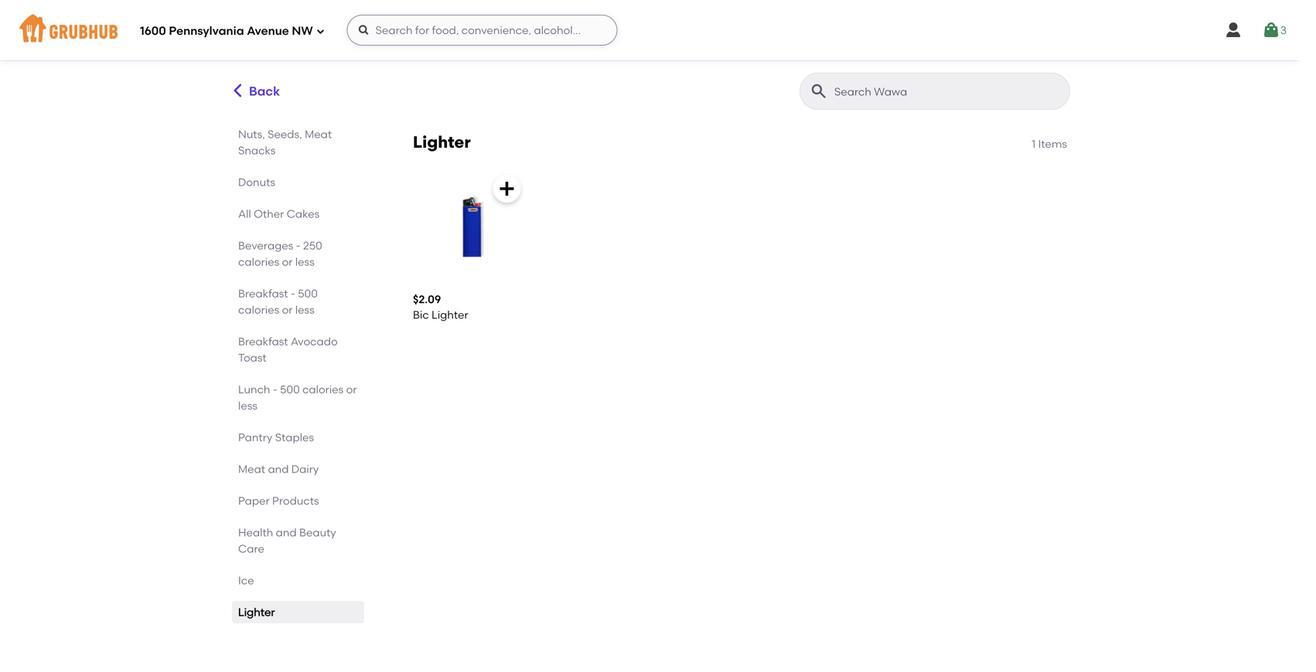 Task type: describe. For each thing, give the bounding box(es) containing it.
meat inside tab
[[238, 462, 265, 476]]

seeds,
[[268, 128, 302, 141]]

cakes
[[287, 207, 320, 220]]

other
[[254, 207, 284, 220]]

svg image inside 3 button
[[1262, 21, 1281, 39]]

less for breakfast - 500 calories or less
[[295, 303, 315, 316]]

breakfast for breakfast - 500 calories or less
[[238, 287, 288, 300]]

pantry staples tab
[[238, 429, 358, 445]]

breakfast - 500 calories or less
[[238, 287, 318, 316]]

products
[[272, 494, 319, 507]]

breakfast - 500 calories or less tab
[[238, 285, 358, 318]]

less for beverages - 250 calories or less
[[295, 255, 315, 268]]

meat and dairy
[[238, 462, 319, 476]]

and for health
[[276, 526, 297, 539]]

Search Wawa search field
[[833, 84, 1065, 99]]

paper
[[238, 494, 270, 507]]

lunch - 500 calories or less
[[238, 383, 357, 412]]

meat inside nuts, seeds, meat snacks
[[305, 128, 332, 141]]

bic lighter image
[[413, 169, 527, 283]]

breakfast avocado toast
[[238, 335, 338, 364]]

snacks
[[238, 144, 276, 157]]

lunch
[[238, 383, 270, 396]]

breakfast avocado toast tab
[[238, 333, 358, 366]]

paper products
[[238, 494, 319, 507]]

1
[[1032, 137, 1036, 150]]

pantry staples
[[238, 431, 314, 444]]

ice
[[238, 574, 254, 587]]

less for lunch - 500 calories or less
[[238, 399, 257, 412]]

nuts, seeds, meat snacks
[[238, 128, 332, 157]]

calories for lunch - 500 calories or less
[[302, 383, 344, 396]]

lighter inside the $2.09 bic lighter
[[432, 308, 468, 321]]

500 for breakfast
[[298, 287, 318, 300]]

care
[[238, 542, 264, 555]]

donuts
[[238, 176, 275, 189]]

lighter inside tab
[[238, 606, 275, 619]]

calories for beverages - 250 calories or less
[[238, 255, 279, 268]]

beauty
[[299, 526, 336, 539]]

donuts tab
[[238, 174, 358, 190]]



Task type: vqa. For each thing, say whether or not it's contained in the screenshot.
Pantry
yes



Task type: locate. For each thing, give the bounding box(es) containing it.
0 horizontal spatial -
[[273, 383, 277, 396]]

health and beauty care tab
[[238, 524, 358, 557]]

and for meat
[[268, 462, 289, 476]]

1 vertical spatial less
[[295, 303, 315, 316]]

avenue
[[247, 24, 289, 38]]

0 vertical spatial less
[[295, 255, 315, 268]]

- right lunch
[[273, 383, 277, 396]]

calories
[[238, 255, 279, 268], [238, 303, 279, 316], [302, 383, 344, 396]]

less inside beverages - 250 calories or less
[[295, 255, 315, 268]]

main navigation navigation
[[0, 0, 1299, 60]]

calories up the toast
[[238, 303, 279, 316]]

back button
[[229, 73, 281, 110]]

500 right lunch
[[280, 383, 300, 396]]

1 vertical spatial and
[[276, 526, 297, 539]]

svg image
[[1224, 21, 1243, 39], [1262, 21, 1281, 39], [316, 27, 325, 36], [498, 179, 516, 198]]

500 inside the breakfast - 500 calories or less
[[298, 287, 318, 300]]

2 vertical spatial -
[[273, 383, 277, 396]]

1 vertical spatial 500
[[280, 383, 300, 396]]

calories inside "lunch - 500 calories or less"
[[302, 383, 344, 396]]

breakfast up the toast
[[238, 335, 288, 348]]

$2.09 bic lighter
[[413, 293, 468, 321]]

1 vertical spatial or
[[282, 303, 293, 316]]

and right health
[[276, 526, 297, 539]]

lighter tab
[[238, 604, 358, 620]]

pantry
[[238, 431, 273, 444]]

and inside health and beauty care
[[276, 526, 297, 539]]

or inside beverages - 250 calories or less
[[282, 255, 293, 268]]

2 vertical spatial lighter
[[238, 606, 275, 619]]

2 vertical spatial less
[[238, 399, 257, 412]]

pennsylvania
[[169, 24, 244, 38]]

1600
[[140, 24, 166, 38]]

calories down breakfast avocado toast tab
[[302, 383, 344, 396]]

3 button
[[1262, 16, 1287, 44]]

svg image
[[358, 24, 370, 36]]

or for breakfast - 500 calories or less
[[282, 303, 293, 316]]

or down breakfast avocado toast tab
[[346, 383, 357, 396]]

staples
[[275, 431, 314, 444]]

Search for food, convenience, alcohol... search field
[[347, 15, 618, 46]]

paper products tab
[[238, 493, 358, 509]]

500 down beverages - 250 calories or less tab
[[298, 287, 318, 300]]

1 horizontal spatial -
[[291, 287, 295, 300]]

2 horizontal spatial -
[[296, 239, 301, 252]]

- inside "lunch - 500 calories or less"
[[273, 383, 277, 396]]

and
[[268, 462, 289, 476], [276, 526, 297, 539]]

or down beverages
[[282, 255, 293, 268]]

and left 'dairy'
[[268, 462, 289, 476]]

less inside "lunch - 500 calories or less"
[[238, 399, 257, 412]]

meat
[[305, 128, 332, 141], [238, 462, 265, 476]]

- down beverages - 250 calories or less tab
[[291, 287, 295, 300]]

nuts, seeds, meat snacks tab
[[238, 126, 358, 159]]

3
[[1281, 23, 1287, 37]]

2 vertical spatial or
[[346, 383, 357, 396]]

breakfast inside breakfast avocado toast
[[238, 335, 288, 348]]

back
[[249, 84, 280, 99]]

1 vertical spatial lighter
[[432, 308, 468, 321]]

calories for breakfast - 500 calories or less
[[238, 303, 279, 316]]

items
[[1038, 137, 1067, 150]]

health and beauty care
[[238, 526, 336, 555]]

beverages
[[238, 239, 293, 252]]

0 vertical spatial 500
[[298, 287, 318, 300]]

meat right seeds,
[[305, 128, 332, 141]]

- for beverages
[[296, 239, 301, 252]]

breakfast down beverages - 250 calories or less
[[238, 287, 288, 300]]

0 vertical spatial breakfast
[[238, 287, 288, 300]]

500 for lunch
[[280, 383, 300, 396]]

calories down beverages
[[238, 255, 279, 268]]

dairy
[[291, 462, 319, 476]]

toast
[[238, 351, 267, 364]]

or up breakfast avocado toast
[[282, 303, 293, 316]]

less down lunch
[[238, 399, 257, 412]]

nw
[[292, 24, 313, 38]]

0 vertical spatial calories
[[238, 255, 279, 268]]

or inside the breakfast - 500 calories or less
[[282, 303, 293, 316]]

500 inside "lunch - 500 calories or less"
[[280, 383, 300, 396]]

less up avocado
[[295, 303, 315, 316]]

0 vertical spatial -
[[296, 239, 301, 252]]

meat and dairy tab
[[238, 461, 358, 477]]

all other cakes
[[238, 207, 320, 220]]

or
[[282, 255, 293, 268], [282, 303, 293, 316], [346, 383, 357, 396]]

beverages - 250 calories or less tab
[[238, 237, 358, 270]]

1 items
[[1032, 137, 1067, 150]]

lighter
[[413, 132, 471, 152], [432, 308, 468, 321], [238, 606, 275, 619]]

0 vertical spatial meat
[[305, 128, 332, 141]]

-
[[296, 239, 301, 252], [291, 287, 295, 300], [273, 383, 277, 396]]

calories inside beverages - 250 calories or less
[[238, 255, 279, 268]]

or for lunch - 500 calories or less
[[346, 383, 357, 396]]

avocado
[[291, 335, 338, 348]]

health
[[238, 526, 273, 539]]

1 vertical spatial breakfast
[[238, 335, 288, 348]]

less down 250
[[295, 255, 315, 268]]

caret left icon image
[[230, 83, 246, 99]]

2 vertical spatial calories
[[302, 383, 344, 396]]

0 horizontal spatial meat
[[238, 462, 265, 476]]

1 vertical spatial -
[[291, 287, 295, 300]]

250
[[303, 239, 322, 252]]

1 vertical spatial meat
[[238, 462, 265, 476]]

2 breakfast from the top
[[238, 335, 288, 348]]

0 vertical spatial and
[[268, 462, 289, 476]]

ice tab
[[238, 572, 358, 589]]

- left 250
[[296, 239, 301, 252]]

- for breakfast
[[291, 287, 295, 300]]

all
[[238, 207, 251, 220]]

0 vertical spatial lighter
[[413, 132, 471, 152]]

breakfast inside the breakfast - 500 calories or less
[[238, 287, 288, 300]]

- inside beverages - 250 calories or less
[[296, 239, 301, 252]]

meat up the paper
[[238, 462, 265, 476]]

less inside the breakfast - 500 calories or less
[[295, 303, 315, 316]]

breakfast
[[238, 287, 288, 300], [238, 335, 288, 348]]

beverages - 250 calories or less
[[238, 239, 322, 268]]

calories inside the breakfast - 500 calories or less
[[238, 303, 279, 316]]

or for beverages - 250 calories or less
[[282, 255, 293, 268]]

nuts,
[[238, 128, 265, 141]]

- for lunch
[[273, 383, 277, 396]]

or inside "lunch - 500 calories or less"
[[346, 383, 357, 396]]

500
[[298, 287, 318, 300], [280, 383, 300, 396]]

1600 pennsylvania avenue nw
[[140, 24, 313, 38]]

0 vertical spatial or
[[282, 255, 293, 268]]

1 breakfast from the top
[[238, 287, 288, 300]]

- inside the breakfast - 500 calories or less
[[291, 287, 295, 300]]

less
[[295, 255, 315, 268], [295, 303, 315, 316], [238, 399, 257, 412]]

magnifying glass icon image
[[810, 82, 828, 101]]

bic
[[413, 308, 429, 321]]

1 horizontal spatial meat
[[305, 128, 332, 141]]

breakfast for breakfast avocado toast
[[238, 335, 288, 348]]

all other cakes tab
[[238, 206, 358, 222]]

$2.09
[[413, 293, 441, 306]]

lunch - 500 calories or less tab
[[238, 381, 358, 414]]

1 vertical spatial calories
[[238, 303, 279, 316]]



